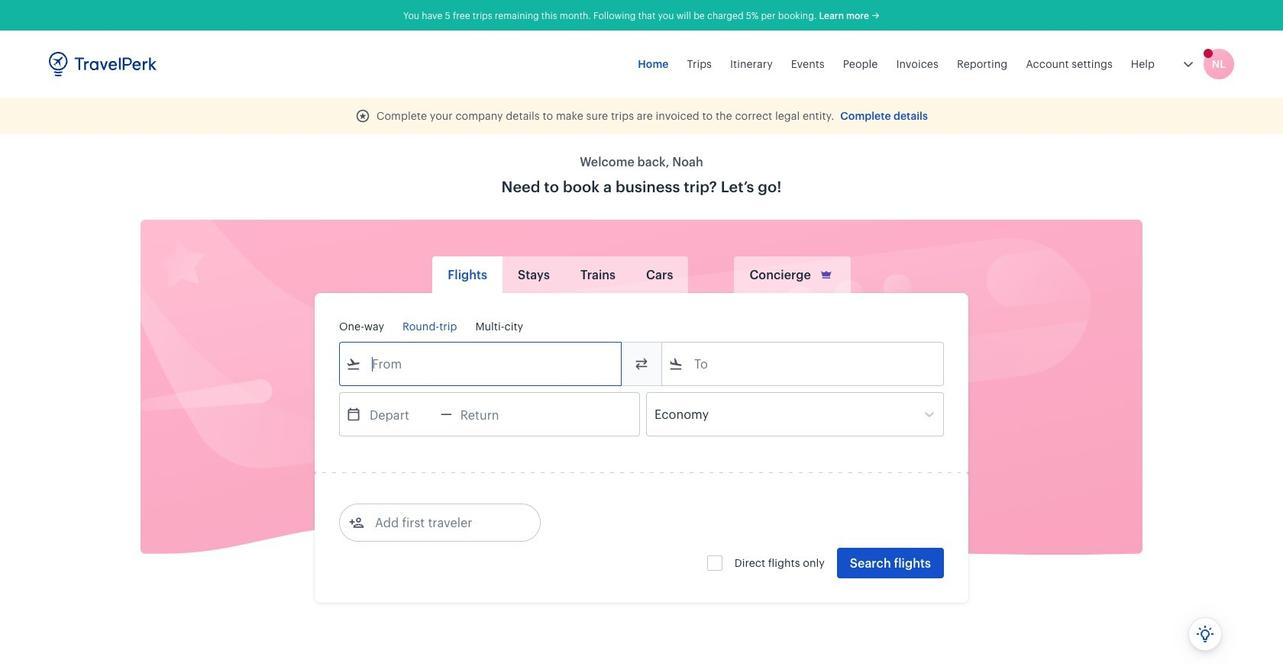 Task type: locate. For each thing, give the bounding box(es) containing it.
Depart text field
[[361, 393, 441, 436]]

Return text field
[[452, 393, 531, 436]]

Add first traveler search field
[[364, 511, 523, 535]]



Task type: describe. For each thing, give the bounding box(es) containing it.
To search field
[[684, 352, 923, 377]]

From search field
[[361, 352, 601, 377]]



